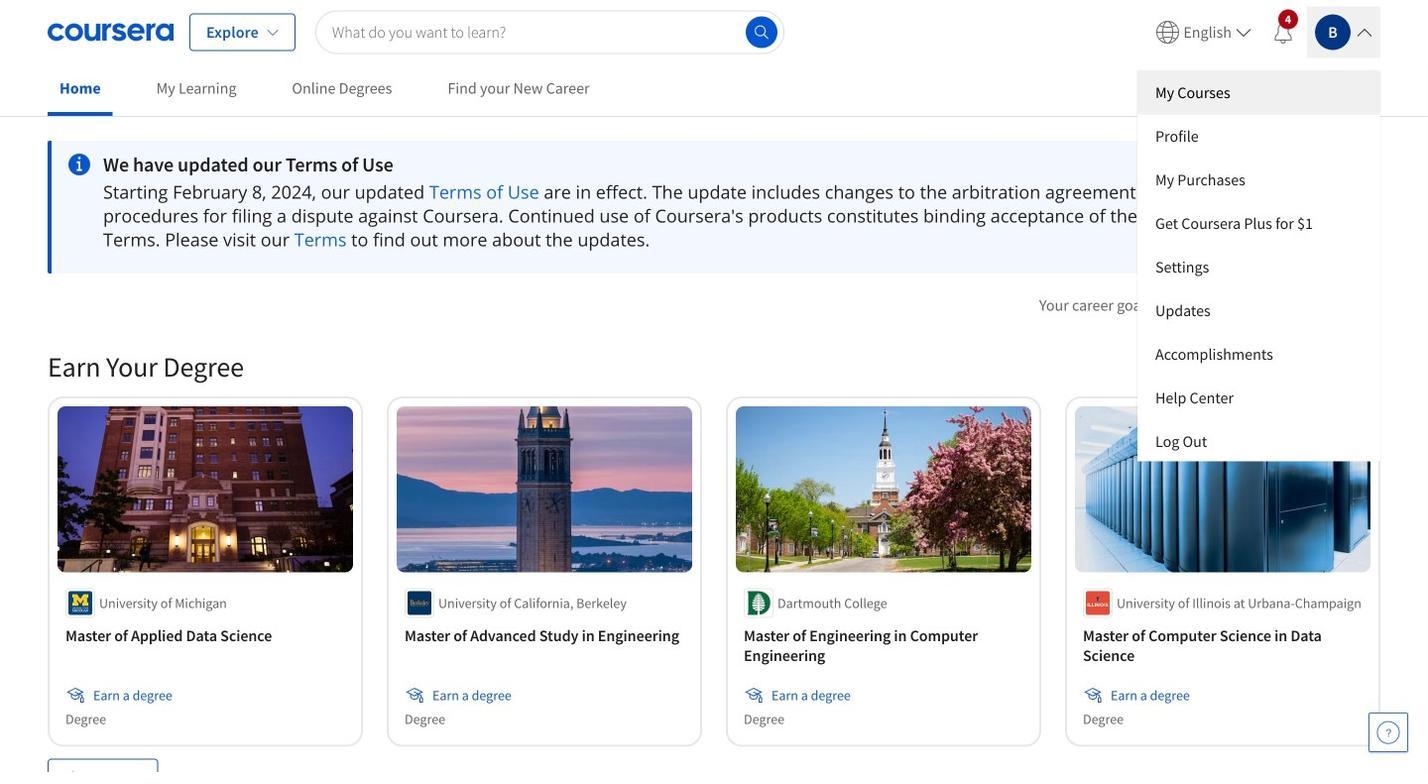 Task type: vqa. For each thing, say whether or not it's contained in the screenshot.
Help Center icon on the bottom of page
yes



Task type: locate. For each thing, give the bounding box(es) containing it.
menu
[[1138, 71, 1381, 462]]

help center image
[[1377, 721, 1401, 745]]

What do you want to learn? text field
[[315, 10, 785, 54]]

None search field
[[315, 10, 785, 54]]



Task type: describe. For each thing, give the bounding box(es) containing it.
information: we have updated our terms of use element
[[103, 153, 1239, 177]]

earn your degree collection element
[[36, 317, 1393, 773]]

coursera image
[[48, 16, 174, 48]]



